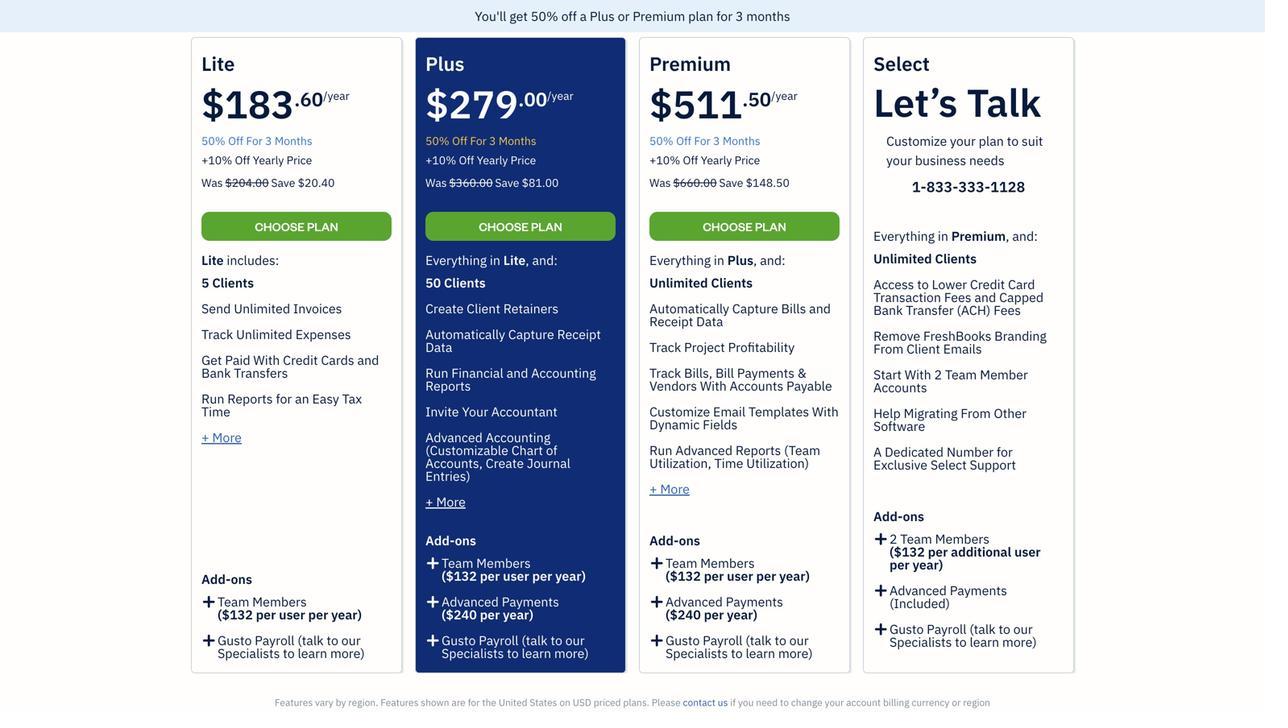 Task type: locate. For each thing, give the bounding box(es) containing it.
unlimited
[[874, 250, 933, 267], [650, 275, 708, 291], [234, 300, 290, 317], [236, 326, 293, 343]]

, inside everything in plus , and: unlimited clients
[[754, 252, 757, 269]]

0 horizontal spatial run
[[202, 391, 224, 408]]

a inside assign a project manager bring your team on board and choose who's responsible for keeping an eye on project progress. learn more
[[689, 266, 696, 283]]

paid
[[831, 160, 878, 190], [225, 352, 250, 369]]

in for everything in lite , and: 50 clients
[[490, 252, 501, 269]]

features left vary
[[275, 697, 313, 709]]

, right assign a project manager image
[[754, 252, 757, 269]]

months
[[275, 133, 313, 148], [499, 133, 537, 148], [723, 133, 761, 148]]

1 horizontal spatial plus
[[728, 252, 754, 269]]

receipt
[[650, 313, 694, 330], [558, 326, 601, 343]]

, up easily bill your client
[[1006, 228, 1010, 245]]

1 for from the left
[[246, 133, 263, 148]]

60
[[300, 87, 323, 112]]

or
[[618, 8, 630, 25], [952, 697, 961, 709]]

receipt inside automatically capture receipt data
[[558, 326, 601, 343]]

in inside everything in premium , and: unlimited clients
[[938, 228, 949, 245]]

0 vertical spatial paid
[[831, 160, 878, 190]]

yearly up $204.00
[[253, 153, 284, 168]]

add-ons
[[874, 508, 925, 525], [426, 533, 476, 549], [650, 533, 701, 549], [202, 571, 252, 588]]

was inside 50% off for 3 months +10% off yearly price was $204.00 save $20.40
[[202, 175, 223, 190]]

create for create invoices in a few clicks to bill your client for time and expenses
[[873, 287, 906, 302]]

3 choose plan button from the left
[[650, 212, 840, 241]]

accounts up help
[[874, 379, 928, 396]]

plan inside customize your plan to suit your business needs
[[979, 133, 1004, 150]]

for
[[246, 133, 263, 148], [470, 133, 487, 148], [694, 133, 711, 148]]

the right set
[[351, 287, 368, 302]]

unlimited up access
[[874, 250, 933, 267]]

your up 1-
[[887, 152, 913, 169]]

2 /year from the left
[[548, 88, 574, 103]]

price up the $81.00
[[511, 153, 536, 168]]

run for run reports for an easy tax time
[[202, 391, 224, 408]]

0 horizontal spatial your
[[462, 404, 489, 420]]

project down manager
[[765, 300, 801, 314]]

for for 60
[[246, 133, 263, 148]]

2 horizontal spatial on
[[750, 300, 762, 314]]

for inside 50% off for 3 months +10% off yearly price was $360.00 save $81.00
[[470, 133, 487, 148]]

team for 60
[[218, 594, 249, 611]]

choose
[[255, 219, 305, 234], [479, 219, 529, 234], [703, 219, 753, 234]]

team inside start with 2 team member accounts
[[946, 366, 977, 383]]

0 horizontal spatial lite
[[202, 252, 224, 269]]

with up email
[[700, 378, 727, 395]]

choose plan
[[255, 219, 338, 234], [479, 219, 563, 234], [703, 219, 787, 234]]

1 vertical spatial bill
[[716, 365, 734, 382]]

a up team
[[689, 266, 696, 283]]

months inside 50% off for 3 months +10% off yearly price was $660.00 save $148.50
[[723, 133, 761, 148]]

choose plan for 50
[[703, 219, 787, 234]]

1 vertical spatial 2
[[890, 531, 898, 548]]

project inside assign a project manager bring your team on board and choose who's responsible for keeping an eye on project progress. learn more
[[765, 300, 801, 314]]

team members ($132 per user per year) for 50
[[666, 555, 810, 585]]

+10% for plus
[[426, 153, 456, 168]]

plan down $148.50
[[755, 219, 787, 234]]

everything up set the budget for the project and track time against it. at the top of the page
[[426, 252, 487, 269]]

gusto payroll (talk to our specialists to learn more) down advanced payments (included)
[[890, 621, 1037, 651]]

1 horizontal spatial choose
[[479, 219, 529, 234]]

price inside 50% off for 3 months +10% off yearly price was $660.00 save $148.50
[[735, 153, 760, 168]]

accounting inside run financial and accounting reports
[[532, 365, 596, 382]]

fields
[[703, 416, 738, 433]]

2 horizontal spatial + more link
[[650, 481, 690, 498]]

yearly up $660.00
[[701, 153, 732, 168]]

50%
[[531, 8, 559, 25], [202, 133, 226, 148], [426, 133, 450, 148], [650, 133, 674, 148]]

+ more link down run reports for an easy tax time
[[202, 429, 242, 446]]

clients inside lite includes: 5 clients
[[212, 275, 254, 291]]

a right off
[[580, 8, 587, 25]]

0 vertical spatial client
[[1028, 266, 1063, 283]]

project down with
[[445, 287, 480, 302]]

months inside 50% off for 3 months +10% off yearly price was $360.00 save $81.00
[[499, 133, 537, 148]]

0 vertical spatial data
[[697, 313, 724, 330]]

clients for everything in plus , and: unlimited clients
[[711, 275, 753, 291]]

1 vertical spatial customize
[[650, 404, 710, 420]]

on right team
[[694, 287, 707, 302]]

from up 'start'
[[874, 341, 904, 358]]

1 was from the left
[[202, 175, 223, 190]]

choose plan for 60
[[255, 219, 338, 234]]

your inside assign a project manager bring your team on board and choose who's responsible for keeping an eye on project progress. learn more
[[641, 287, 663, 302]]

2 horizontal spatial months
[[723, 133, 761, 148]]

more)
[[1003, 634, 1037, 651], [330, 645, 365, 662], [555, 645, 589, 662], [779, 645, 813, 662]]

suit
[[1022, 133, 1044, 150]]

1 horizontal spatial + more
[[426, 494, 466, 511]]

choose up everything in plus , and: unlimited clients
[[703, 219, 753, 234]]

the down get started with projects
[[425, 287, 442, 302]]

customize up business
[[887, 133, 948, 150]]

plan down the $81.00
[[531, 219, 563, 234]]

dynamic
[[650, 416, 700, 433]]

3 inside 50% off for 3 months +10% off yearly price was $660.00 save $148.50
[[714, 133, 720, 148]]

add- for 50
[[650, 533, 679, 549]]

50 inside everything in lite , and: 50 clients
[[426, 275, 441, 291]]

price for 60
[[287, 153, 312, 168]]

/year for 60
[[323, 88, 350, 103]]

0 vertical spatial premium
[[633, 8, 686, 25]]

1 horizontal spatial lite
[[504, 252, 526, 269]]

1 horizontal spatial bank
[[874, 302, 903, 319]]

0 horizontal spatial fees
[[945, 289, 972, 306]]

0 horizontal spatial save
[[271, 175, 295, 190]]

get
[[510, 8, 528, 25]]

+ more link for plus
[[426, 494, 466, 511]]

50% inside 50% off for 3 months +10% off yearly price was $660.00 save $148.50
[[650, 133, 674, 148]]

3 yearly from the left
[[701, 153, 732, 168]]

ons for 00
[[455, 533, 476, 549]]

3 for 50
[[714, 133, 720, 148]]

everything
[[874, 228, 935, 245], [426, 252, 487, 269], [650, 252, 711, 269]]

2 horizontal spatial team members ($132 per user per year)
[[666, 555, 810, 585]]

clicks
[[994, 287, 1023, 302]]

more for + more link corresponding to premium
[[661, 481, 690, 498]]

3 save from the left
[[719, 175, 744, 190]]

plan up needs
[[979, 133, 1004, 150]]

1 vertical spatial run
[[202, 391, 224, 408]]

select inside a dedicated number for exclusive select support
[[931, 457, 967, 474]]

lite up the track
[[504, 252, 526, 269]]

to inside access to lower credit card transaction fees and capped bank transfer (ach) fees
[[918, 276, 929, 293]]

3 choose plan from the left
[[703, 219, 787, 234]]

go to help image
[[1092, 8, 1117, 33]]

0 horizontal spatial from
[[874, 341, 904, 358]]

2 for from the left
[[470, 133, 487, 148]]

and right bills
[[810, 300, 831, 317]]

customize inside customize your plan to suit your business needs
[[887, 133, 948, 150]]

1 horizontal spatial capture
[[733, 300, 779, 317]]

2 months from the left
[[499, 133, 537, 148]]

clients up eye
[[711, 275, 753, 291]]

1 advanced payments ($240 per year) from the left
[[442, 594, 559, 624]]

bills
[[782, 300, 807, 317]]

for inside 50% off for 3 months +10% off yearly price was $204.00 save $20.40
[[246, 133, 263, 148]]

.
[[294, 87, 300, 112], [519, 87, 524, 112], [743, 87, 748, 112]]

2 horizontal spatial /year
[[772, 88, 798, 103]]

0 horizontal spatial an
[[295, 391, 309, 408]]

track for track unlimited expenses
[[202, 326, 233, 343]]

save
[[271, 175, 295, 190], [495, 175, 520, 190], [719, 175, 744, 190]]

+ more link down entries)
[[426, 494, 466, 511]]

2 horizontal spatial ,
[[1006, 228, 1010, 245]]

+10% inside 50% off for 3 months +10% off yearly price was $360.00 save $81.00
[[426, 153, 456, 168]]

price inside 50% off for 3 months +10% off yearly price was $204.00 save $20.40
[[287, 153, 312, 168]]

2 +10% from the left
[[426, 153, 456, 168]]

+10% inside 50% off for 3 months +10% off yearly price was $660.00 save $148.50
[[650, 153, 681, 168]]

($132 for 50
[[666, 568, 701, 585]]

with inside start with 2 team member accounts
[[905, 366, 932, 383]]

usd
[[573, 697, 592, 709]]

+ for plus
[[426, 494, 433, 511]]

team for 50
[[666, 555, 698, 572]]

everything inside everything in lite , and: 50 clients
[[426, 252, 487, 269]]

chevron large down image
[[154, 19, 169, 39]]

1 horizontal spatial from
[[961, 405, 991, 422]]

50% for premium
[[650, 133, 674, 148]]

customize for your
[[887, 133, 948, 150]]

+ more down run reports for an easy tax time
[[202, 429, 242, 446]]

2 yearly from the left
[[477, 153, 508, 168]]

2 choose plan button from the left
[[426, 212, 616, 241]]

2 save from the left
[[495, 175, 520, 190]]

3 /year from the left
[[772, 88, 798, 103]]

client left the track
[[467, 300, 501, 317]]

learn
[[693, 312, 722, 327]]

accounts inside track bills, bill payments & vendors with accounts payable
[[730, 378, 784, 395]]

0 horizontal spatial choose plan button
[[202, 212, 392, 241]]

($240 for 00
[[442, 607, 477, 624]]

0 horizontal spatial + more link
[[202, 429, 242, 446]]

1 horizontal spatial an
[[714, 300, 726, 314]]

members for 50
[[701, 555, 755, 572]]

everything for 00
[[426, 252, 487, 269]]

more
[[724, 312, 750, 327], [212, 429, 242, 446], [661, 481, 690, 498], [436, 494, 466, 511]]

plus image for advanced payments (included)
[[874, 585, 889, 597]]

1 price from the left
[[287, 153, 312, 168]]

run inside run reports for an easy tax time
[[202, 391, 224, 408]]

0 horizontal spatial plus
[[590, 8, 615, 25]]

1 horizontal spatial receipt
[[650, 313, 694, 330]]

3 up scope projects, track time and get paid accurately
[[714, 133, 720, 148]]

in inside everything in plus , and: unlimited clients
[[714, 252, 725, 269]]

accounts inside start with 2 team member accounts
[[874, 379, 928, 396]]

1 horizontal spatial price
[[511, 153, 536, 168]]

0 vertical spatial run
[[426, 365, 449, 382]]

1 horizontal spatial automatically
[[650, 300, 730, 317]]

more for left + more link
[[212, 429, 242, 446]]

50% up $660.00
[[650, 133, 674, 148]]

0 horizontal spatial features
[[275, 697, 313, 709]]

clients for everything in premium , and: unlimited clients
[[936, 250, 977, 267]]

save inside 50% off for 3 months +10% off yearly price was $660.00 save $148.50
[[719, 175, 744, 190]]

3 for from the left
[[694, 133, 711, 148]]

plan for 50
[[755, 219, 787, 234]]

for inside run reports for an easy tax time
[[276, 391, 292, 408]]

clients inside everything in premium , and: unlimited clients
[[936, 250, 977, 267]]

main element
[[0, 0, 218, 713]]

contact
[[683, 697, 716, 709]]

1 choose plan from the left
[[255, 219, 338, 234]]

0 vertical spatial bank
[[874, 302, 903, 319]]

($240
[[442, 607, 477, 624], [666, 607, 701, 624]]

automatically
[[650, 300, 730, 317], [426, 326, 506, 343]]

payments inside advanced payments (included)
[[950, 582, 1008, 599]]

1 lite from the left
[[202, 252, 224, 269]]

team members ($132 per user per year) for 00
[[442, 555, 586, 585]]

2 plan from the left
[[531, 219, 563, 234]]

. 00 /year
[[519, 87, 574, 112]]

choose plan button for 60
[[202, 212, 392, 241]]

1 vertical spatial time
[[202, 404, 231, 420]]

unlimited inside everything in plus , and: unlimited clients
[[650, 275, 708, 291]]

user for 00
[[503, 568, 530, 585]]

choose plan button down the $81.00
[[426, 212, 616, 241]]

0 horizontal spatial time
[[533, 287, 556, 302]]

clients inside everything in plus , and: unlimited clients
[[711, 275, 753, 291]]

user for 60
[[279, 607, 305, 624]]

3 plan from the left
[[755, 219, 787, 234]]

your
[[997, 266, 1025, 283], [462, 404, 489, 420]]

3 choose from the left
[[703, 219, 753, 234]]

3 was from the left
[[650, 175, 671, 190]]

and: up 'choose' at the right top of page
[[760, 252, 786, 269]]

members for 00
[[477, 555, 531, 572]]

price up $148.50
[[735, 153, 760, 168]]

project up board
[[699, 266, 742, 283]]

0 horizontal spatial bill
[[716, 365, 734, 382]]

yearly inside 50% off for 3 months +10% off yearly price was $204.00 save $20.40
[[253, 153, 284, 168]]

0 vertical spatial capture
[[733, 300, 779, 317]]

months inside 50% off for 3 months +10% off yearly price was $204.00 save $20.40
[[275, 133, 313, 148]]

choose plan button down $148.50
[[650, 212, 840, 241]]

more inside assign a project manager bring your team on board and choose who's responsible for keeping an eye on project progress. learn more
[[724, 312, 750, 327]]

yearly up $360.00
[[477, 153, 508, 168]]

0 horizontal spatial and:
[[532, 252, 558, 269]]

to inside customize your plan to suit your business needs
[[1007, 133, 1019, 150]]

plan up premium
[[689, 8, 714, 25]]

reports up invite
[[426, 378, 471, 395]]

/year inside . 00 /year
[[548, 88, 574, 103]]

50% off for 3 months +10% off yearly price was $360.00 save $81.00
[[426, 133, 559, 190]]

if
[[731, 697, 736, 709]]

create inside the create invoices in a few clicks to bill your client for time and expenses
[[873, 287, 906, 302]]

1 horizontal spatial features
[[381, 697, 419, 709]]

1 vertical spatial bank
[[202, 365, 231, 382]]

your inside the create invoices in a few clicks to bill your client for time and expenses
[[1056, 287, 1079, 302]]

let's talk
[[874, 77, 1042, 127]]

payments
[[738, 365, 795, 382], [950, 582, 1008, 599], [502, 594, 559, 611], [726, 594, 784, 611]]

0 vertical spatial your
[[997, 266, 1025, 283]]

of
[[546, 442, 558, 459]]

save left the $81.00
[[495, 175, 520, 190]]

for inside 50% off for 3 months +10% off yearly price was $660.00 save $148.50
[[694, 133, 711, 148]]

for
[[717, 8, 733, 25], [409, 287, 423, 302], [1112, 287, 1126, 302], [655, 300, 669, 314], [276, 391, 292, 408], [997, 444, 1013, 461], [468, 697, 480, 709]]

all projects
[[297, 374, 389, 397]]

plus image
[[426, 554, 441, 570], [650, 554, 665, 570], [202, 593, 216, 609], [650, 596, 665, 609], [874, 623, 889, 636], [426, 635, 441, 647], [650, 635, 665, 647]]

1 horizontal spatial time
[[876, 300, 899, 314]]

3 inside 50% off for 3 months +10% off yearly price was $360.00 save $81.00
[[489, 133, 496, 148]]

$81.00
[[522, 175, 559, 190]]

0 horizontal spatial 50
[[426, 275, 441, 291]]

with down payable on the right bottom
[[813, 404, 839, 420]]

yearly
[[253, 153, 284, 168], [477, 153, 508, 168], [701, 153, 732, 168]]

shown
[[421, 697, 450, 709]]

with
[[440, 266, 467, 283]]

advanced inside run advanced reports (team utilization, time utilization)
[[676, 442, 733, 459]]

50% inside 50% off for 3 months +10% off yearly price was $360.00 save $81.00
[[426, 133, 450, 148]]

easily
[[936, 266, 971, 283]]

2 lite from the left
[[504, 252, 526, 269]]

track bills, bill payments & vendors with accounts payable
[[650, 365, 833, 395]]

invite
[[426, 404, 459, 420]]

customize
[[887, 133, 948, 150], [650, 404, 710, 420]]

choose plan button for 50
[[650, 212, 840, 241]]

1 vertical spatial premium
[[952, 228, 1006, 245]]

bill
[[1038, 287, 1054, 302]]

on left usd
[[560, 697, 571, 709]]

months down 60
[[275, 133, 313, 148]]

1 horizontal spatial choose plan
[[479, 219, 563, 234]]

premium up premium
[[633, 8, 686, 25]]

an left eye
[[714, 300, 726, 314]]

the left united
[[482, 697, 497, 709]]

1 horizontal spatial get
[[368, 266, 390, 283]]

(customizable
[[426, 442, 509, 459]]

assign
[[646, 266, 686, 283]]

2 ($240 from the left
[[666, 607, 701, 624]]

1 save from the left
[[271, 175, 295, 190]]

data up track project profitability on the right top of the page
[[697, 313, 724, 330]]

2 vertical spatial time
[[715, 455, 744, 472]]

$360.00
[[449, 175, 493, 190]]

with down track unlimited expenses
[[254, 352, 280, 369]]

select
[[874, 51, 930, 76], [931, 457, 967, 474]]

data down how
[[426, 339, 453, 356]]

easily bill your client image
[[971, 204, 1028, 260]]

for left "all"
[[276, 391, 292, 408]]

works
[[472, 300, 504, 314]]

choose plan down the $20.40
[[255, 219, 338, 234]]

capture
[[733, 300, 779, 317], [509, 326, 554, 343]]

3 inside 50% off for 3 months +10% off yearly price was $204.00 save $20.40
[[265, 133, 272, 148]]

1 horizontal spatial or
[[952, 697, 961, 709]]

choose for 60
[[255, 219, 305, 234]]

1 horizontal spatial .
[[519, 87, 524, 112]]

get for get started with projects
[[368, 266, 390, 283]]

run inside run financial and accounting reports
[[426, 365, 449, 382]]

1 ($240 from the left
[[442, 607, 477, 624]]

months for 50
[[723, 133, 761, 148]]

fees down easily
[[945, 289, 972, 306]]

bill down track project profitability on the right top of the page
[[716, 365, 734, 382]]

2 horizontal spatial reports
[[736, 442, 781, 459]]

was left $204.00
[[202, 175, 223, 190]]

1 horizontal spatial choose plan button
[[426, 212, 616, 241]]

1 horizontal spatial ($240
[[666, 607, 701, 624]]

50% inside 50% off for 3 months +10% off yearly price was $204.00 save $20.40
[[202, 133, 226, 148]]

paid left 1-
[[831, 160, 878, 190]]

yearly for 50
[[701, 153, 732, 168]]

. up 50% off for 3 months +10% off yearly price was $204.00 save $20.40
[[294, 87, 300, 112]]

clients right 5
[[212, 275, 254, 291]]

plus image
[[874, 530, 889, 546], [874, 585, 889, 597], [426, 596, 441, 609], [202, 635, 216, 647]]

get paid with credit cards and bank transfers
[[202, 352, 379, 382]]

and left the track
[[483, 287, 502, 302]]

3 up $204.00
[[265, 133, 272, 148]]

2 . from the left
[[519, 87, 524, 112]]

with
[[254, 352, 280, 369], [905, 366, 932, 383], [700, 378, 727, 395], [813, 404, 839, 420]]

($132 for 60
[[218, 607, 253, 624]]

2 horizontal spatial run
[[650, 442, 673, 459]]

more down board
[[724, 312, 750, 327]]

additional
[[951, 544, 1012, 561]]

premium inside everything in premium , and: unlimited clients
[[952, 228, 1006, 245]]

and down access
[[901, 300, 920, 314]]

save inside 50% off for 3 months +10% off yearly price was $204.00 save $20.40
[[271, 175, 295, 190]]

choose plan down the $81.00
[[479, 219, 563, 234]]

1 . from the left
[[294, 87, 300, 112]]

accounts
[[730, 378, 784, 395], [874, 379, 928, 396]]

with right 'start'
[[905, 366, 932, 383]]

vary
[[315, 697, 334, 709]]

a
[[874, 444, 882, 461]]

receipt down team
[[650, 313, 694, 330]]

3 price from the left
[[735, 153, 760, 168]]

months for 60
[[275, 133, 313, 148]]

0 horizontal spatial ,
[[526, 252, 529, 269]]

assign a project manager image
[[693, 204, 750, 262]]

+10% inside 50% off for 3 months +10% off yearly price was $204.00 save $20.40
[[202, 153, 232, 168]]

1 horizontal spatial a
[[689, 266, 696, 283]]

price for 50
[[735, 153, 760, 168]]

1 horizontal spatial ,
[[754, 252, 757, 269]]

select up let's
[[874, 51, 930, 76]]

was for lite
[[202, 175, 223, 190]]

3 . from the left
[[743, 87, 748, 112]]

features
[[275, 697, 313, 709], [381, 697, 419, 709]]

+ more link down utilization,
[[650, 481, 690, 498]]

choose plan down $148.50
[[703, 219, 787, 234]]

2 horizontal spatial a
[[964, 287, 970, 302]]

3 +10% from the left
[[650, 153, 681, 168]]

1 horizontal spatial plan
[[979, 133, 1004, 150]]

1 plan from the left
[[307, 219, 338, 234]]

333-
[[959, 177, 991, 196]]

time inside run advanced reports (team utilization, time utilization)
[[715, 455, 744, 472]]

($132 inside the 2 team members ($132 per additional user per year)
[[890, 544, 925, 561]]

0 horizontal spatial yearly
[[253, 153, 284, 168]]

3 months from the left
[[723, 133, 761, 148]]

0 vertical spatial project
[[699, 266, 742, 283]]

assign a project manager bring your team on board and choose who's responsible for keeping an eye on project progress. learn more
[[593, 266, 850, 327]]

50% off for 3 months +10% off yearly price was $660.00 save $148.50
[[650, 133, 790, 190]]

choose plan button for 00
[[426, 212, 616, 241]]

1 horizontal spatial + more link
[[426, 494, 466, 511]]

+ more
[[202, 429, 242, 446], [650, 481, 690, 498], [426, 494, 466, 511]]

1 horizontal spatial +10%
[[426, 153, 456, 168]]

and: inside everything in lite , and: 50 clients
[[532, 252, 558, 269]]

clients up lower
[[936, 250, 977, 267]]

1 horizontal spatial your
[[997, 266, 1025, 283]]

1 vertical spatial a
[[689, 266, 696, 283]]

everything for 50
[[650, 252, 711, 269]]

for inside assign a project manager bring your team on board and choose who's responsible for keeping an eye on project progress. learn more
[[655, 300, 669, 314]]

unlimited up keeping
[[650, 275, 708, 291]]

, for 50
[[754, 252, 757, 269]]

receipt down responsible
[[558, 326, 601, 343]]

1 horizontal spatial was
[[426, 175, 447, 190]]

, inside everything in lite , and: 50 clients
[[526, 252, 529, 269]]

more for plus + more link
[[436, 494, 466, 511]]

run reports for an easy tax time
[[202, 391, 362, 420]]

credit up (ach)
[[971, 276, 1006, 293]]

bank
[[874, 302, 903, 319], [202, 365, 231, 382]]

. for 60
[[294, 87, 300, 112]]

ons for 50
[[679, 533, 701, 549]]

automatically for automatically capture bills and receipt data
[[650, 300, 730, 317]]

0 horizontal spatial everything
[[426, 252, 487, 269]]

add-ons for 00
[[426, 533, 476, 549]]

1 choose plan button from the left
[[202, 212, 392, 241]]

/year for 00
[[548, 88, 574, 103]]

0 horizontal spatial plan
[[307, 219, 338, 234]]

1 choose from the left
[[255, 219, 305, 234]]

paid down track unlimited expenses
[[225, 352, 250, 369]]

1 horizontal spatial invoices
[[1010, 300, 1053, 314]]

your left first
[[795, 71, 824, 89]]

(talk
[[970, 621, 996, 638], [298, 632, 324, 649], [522, 632, 548, 649], [746, 632, 772, 649]]

1 +10% from the left
[[202, 153, 232, 168]]

automatically inside automatically capture receipt data
[[426, 326, 506, 343]]

0 vertical spatial customize
[[887, 133, 948, 150]]

50
[[748, 87, 772, 112], [426, 275, 441, 291]]

1 vertical spatial automatically
[[426, 326, 506, 343]]

choose plan button down the $20.40
[[202, 212, 392, 241]]

2 choose from the left
[[479, 219, 529, 234]]

automatically capture bills and receipt data
[[650, 300, 831, 330]]

time inside the create invoices in a few clicks to bill your client for time and expenses
[[876, 300, 899, 314]]

price inside 50% off for 3 months +10% off yearly price was $360.00 save $81.00
[[511, 153, 536, 168]]

0 horizontal spatial capture
[[509, 326, 554, 343]]

members for 60
[[252, 594, 307, 611]]

budget
[[370, 287, 406, 302]]

run for run financial and accounting reports
[[426, 365, 449, 382]]

1 horizontal spatial everything
[[650, 252, 711, 269]]

1 horizontal spatial data
[[697, 313, 724, 330]]

everything inside everything in plus , and: unlimited clients
[[650, 252, 711, 269]]

1 horizontal spatial and:
[[760, 252, 786, 269]]

create for create your first project
[[751, 71, 791, 89]]

an left easy
[[295, 391, 309, 408]]

it
[[461, 300, 469, 314]]

Search text field
[[945, 372, 1103, 398]]

project
[[699, 266, 742, 283], [685, 339, 725, 356]]

for left keeping
[[655, 300, 669, 314]]

track for track project profitability
[[650, 339, 681, 356]]

and inside set the budget for the project and track time against it.
[[483, 287, 502, 302]]

2 horizontal spatial choose plan button
[[650, 212, 840, 241]]

transaction
[[874, 289, 942, 306]]

client up bill
[[1028, 266, 1063, 283]]

+
[[202, 429, 209, 446], [650, 481, 658, 498], [426, 494, 433, 511]]

0 horizontal spatial choose plan
[[255, 219, 338, 234]]

2 horizontal spatial choose plan
[[703, 219, 787, 234]]

0 horizontal spatial /year
[[323, 88, 350, 103]]

1 horizontal spatial accounts
[[874, 379, 928, 396]]

and: for 50
[[760, 252, 786, 269]]

bill up few
[[975, 266, 994, 283]]

1 vertical spatial get
[[368, 266, 390, 283]]

from left other
[[961, 405, 991, 422]]

1 horizontal spatial yearly
[[477, 153, 508, 168]]

0 horizontal spatial 2
[[890, 531, 898, 548]]

1 yearly from the left
[[253, 153, 284, 168]]

ons
[[903, 508, 925, 525], [455, 533, 476, 549], [679, 533, 701, 549], [231, 571, 252, 588]]

support
[[970, 457, 1017, 474]]

2
[[935, 366, 943, 383], [890, 531, 898, 548]]

and inside get paid with credit cards and bank transfers
[[358, 352, 379, 369]]

plus image for advanced payments
[[426, 596, 441, 609]]

2 choose plan from the left
[[479, 219, 563, 234]]

was
[[202, 175, 223, 190], [426, 175, 447, 190], [650, 175, 671, 190]]

everything inside everything in premium , and: unlimited clients
[[874, 228, 935, 245]]

0 horizontal spatial advanced payments ($240 per year)
[[442, 594, 559, 624]]

off
[[562, 8, 577, 25]]

or right account
[[618, 8, 630, 25]]

and inside the automatically capture bills and receipt data
[[810, 300, 831, 317]]

projects
[[291, 60, 402, 99], [470, 266, 519, 283], [1082, 300, 1123, 314], [322, 374, 389, 397], [739, 693, 784, 708]]

2 advanced payments ($240 per year) from the left
[[666, 594, 784, 624]]

+ more link for premium
[[650, 481, 690, 498]]

features left shown
[[381, 697, 419, 709]]

+ more link
[[202, 429, 242, 446], [650, 481, 690, 498], [426, 494, 466, 511]]

0 horizontal spatial credit
[[283, 352, 318, 369]]

1 months from the left
[[275, 133, 313, 148]]

2 price from the left
[[511, 153, 536, 168]]

+10%
[[202, 153, 232, 168], [426, 153, 456, 168], [650, 153, 681, 168]]

fees down clicks
[[994, 302, 1022, 319]]

2 vertical spatial get
[[202, 352, 222, 369]]

2 horizontal spatial +10%
[[650, 153, 681, 168]]

2 was from the left
[[426, 175, 447, 190]]

and down easily bill your client
[[975, 289, 997, 306]]

everything up access
[[874, 228, 935, 245]]

lite up 5
[[202, 252, 224, 269]]

was inside 50% off for 3 months +10% off yearly price was $360.00 save $81.00
[[426, 175, 447, 190]]

1 /year from the left
[[323, 88, 350, 103]]

track inside track bills, bill payments & vendors with accounts payable
[[650, 365, 681, 382]]

states
[[530, 697, 558, 709]]

track project profitability
[[650, 339, 795, 356]]



Task type: vqa. For each thing, say whether or not it's contained in the screenshot.
scanned on the bottom right of page
no



Task type: describe. For each thing, give the bounding box(es) containing it.
time inside set the budget for the project and track time against it.
[[533, 287, 556, 302]]

responsible
[[593, 300, 652, 314]]

few
[[973, 287, 991, 302]]

remove
[[874, 328, 921, 345]]

bank inside get paid with credit cards and bank transfers
[[202, 365, 231, 382]]

0 vertical spatial plus
[[590, 8, 615, 25]]

send
[[202, 300, 231, 317]]

billing
[[884, 697, 910, 709]]

customize for fields
[[650, 404, 710, 420]]

everything in premium , and: unlimited clients
[[874, 228, 1038, 267]]

please
[[652, 697, 681, 709]]

transfer
[[906, 302, 954, 319]]

1 features from the left
[[275, 697, 313, 709]]

dedicated
[[885, 444, 944, 461]]

. for 50
[[743, 87, 748, 112]]

you'll
[[475, 8, 507, 25]]

for for 50
[[694, 133, 711, 148]]

migrating
[[904, 405, 958, 422]]

clients for everything in lite , and: 50 clients
[[444, 275, 486, 291]]

advanced payments (included)
[[890, 582, 1008, 612]]

capture for receipt
[[509, 326, 554, 343]]

and right $660.00
[[742, 160, 782, 190]]

$20.40
[[298, 175, 335, 190]]

0 horizontal spatial on
[[560, 697, 571, 709]]

chart
[[512, 442, 543, 459]]

capture for bills
[[733, 300, 779, 317]]

trial.
[[474, 12, 497, 27]]

, for 00
[[526, 252, 529, 269]]

, inside everything in premium , and: unlimited clients
[[1006, 228, 1010, 245]]

client inside 'remove freshbooks branding from client emails'
[[907, 341, 941, 358]]

customize your plan to suit your business needs
[[887, 133, 1044, 169]]

customize email templates with dynamic fields
[[650, 404, 839, 433]]

for right "are"
[[468, 697, 480, 709]]

view archived projects link
[[645, 688, 798, 713]]

in for everything in plus , and: unlimited clients
[[714, 252, 725, 269]]

advanced inside advanced payments (included)
[[890, 582, 947, 599]]

year) inside the 2 team members ($132 per additional user per year)
[[913, 557, 944, 574]]

accounts,
[[426, 455, 483, 472]]

0 horizontal spatial the
[[351, 287, 368, 302]]

days
[[391, 12, 415, 27]]

accurately
[[883, 160, 1000, 190]]

0 horizontal spatial invoices
[[293, 300, 342, 317]]

your right the change on the right bottom of page
[[825, 697, 844, 709]]

for left months
[[717, 8, 733, 25]]

/year for 50
[[772, 88, 798, 103]]

team members ($132 per user per year) for 60
[[218, 594, 362, 624]]

get for get paid with credit cards and bank transfers
[[202, 352, 222, 369]]

everything in plus , and: unlimited clients
[[650, 252, 786, 291]]

. 50 /year
[[743, 87, 798, 112]]

($240 for 50
[[666, 607, 701, 624]]

for for 00
[[470, 133, 487, 148]]

time inside run reports for an easy tax time
[[202, 404, 231, 420]]

bank inside access to lower credit card transaction fees and capped bank transfer (ach) fees
[[874, 302, 903, 319]]

credit for transfers
[[283, 352, 318, 369]]

learn up the states
[[522, 645, 552, 662]]

region.
[[349, 697, 378, 709]]

learn up need
[[746, 645, 776, 662]]

2 inside start with 2 team member accounts
[[935, 366, 943, 383]]

get started with projects image
[[415, 204, 473, 262]]

keeping
[[671, 300, 711, 314]]

financial
[[452, 365, 504, 382]]

+ more for premium
[[650, 481, 690, 498]]

capped
[[1000, 289, 1044, 306]]

in right left
[[437, 12, 446, 27]]

1 horizontal spatial on
[[694, 287, 707, 302]]

create for create invoices from projects
[[974, 300, 1007, 314]]

1 horizontal spatial fees
[[994, 302, 1022, 319]]

2 horizontal spatial project
[[859, 71, 901, 89]]

remove freshbooks branding from client emails
[[874, 328, 1047, 358]]

yearly for 00
[[477, 153, 508, 168]]

gusto payroll (talk to our specialists to learn more) up vary
[[218, 632, 365, 662]]

you
[[738, 697, 754, 709]]

started
[[393, 266, 437, 283]]

plus image for gusto payroll (talk to our specialists to learn more)
[[202, 635, 216, 647]]

1-833-333-1128
[[912, 177, 1026, 196]]

(talk up the states
[[522, 632, 548, 649]]

track
[[504, 287, 530, 302]]

plus image for 2 team members
[[874, 530, 889, 546]]

a inside the create invoices in a few clicks to bill your client for time and expenses
[[964, 287, 970, 302]]

$660.00
[[674, 175, 717, 190]]

2 inside the 2 team members ($132 per additional user per year)
[[890, 531, 898, 548]]

and: for 00
[[532, 252, 558, 269]]

gusto payroll (talk to our specialists to learn more) up view archived projects link
[[666, 632, 813, 662]]

and inside run financial and accounting reports
[[507, 365, 528, 382]]

with inside track bills, bill payments & vendors with accounts payable
[[700, 378, 727, 395]]

help
[[874, 405, 901, 422]]

and: inside everything in premium , and: unlimited clients
[[1013, 228, 1038, 245]]

add- for 00
[[426, 533, 455, 549]]

0 horizontal spatial client
[[467, 300, 501, 317]]

project inside assign a project manager bring your team on board and choose who's responsible for keeping an eye on project progress. learn more
[[699, 266, 742, 283]]

to inside the create invoices in a few clicks to bill your client for time and expenses
[[1025, 287, 1036, 302]]

start
[[874, 366, 902, 383]]

an inside assign a project manager bring your team on board and choose who's responsible for keeping an eye on project progress. learn more
[[714, 300, 726, 314]]

create invoices from projects
[[974, 300, 1123, 314]]

expenses
[[923, 300, 971, 314]]

most popular
[[481, 13, 560, 32]]

account
[[847, 697, 881, 709]]

how
[[435, 300, 458, 314]]

invite your accountant
[[426, 404, 558, 420]]

1 horizontal spatial the
[[425, 287, 442, 302]]

member
[[980, 366, 1029, 383]]

are
[[452, 697, 466, 709]]

automatically for automatically capture receipt data
[[426, 326, 506, 343]]

it.
[[423, 300, 433, 314]]

learn up vary
[[298, 645, 327, 662]]

+ for premium
[[650, 481, 658, 498]]

popular
[[513, 13, 560, 32]]

an inside run reports for an easy tax time
[[295, 391, 309, 408]]

was for plus
[[426, 175, 447, 190]]

team for 00
[[442, 555, 474, 572]]

save for 60
[[271, 175, 295, 190]]

3 for 60
[[265, 133, 272, 148]]

0 horizontal spatial premium
[[633, 8, 686, 25]]

data inside the automatically capture bills and receipt data
[[697, 313, 724, 330]]

1 vertical spatial or
[[952, 697, 961, 709]]

card
[[1009, 276, 1036, 293]]

reports inside run financial and accounting reports
[[426, 378, 471, 395]]

+ more for plus
[[426, 494, 466, 511]]

unlimited up track unlimited expenses
[[234, 300, 290, 317]]

progress.
[[803, 300, 850, 314]]

members inside the 2 team members ($132 per additional user per year)
[[936, 531, 990, 548]]

from inside the help migrating from other software
[[961, 405, 991, 422]]

add- for 60
[[202, 571, 231, 588]]

choose for 50
[[703, 219, 753, 234]]

advanced payments ($240 per year) for 00
[[442, 594, 559, 624]]

0 horizontal spatial a
[[580, 8, 587, 25]]

create your first project
[[751, 71, 901, 89]]

0 vertical spatial get
[[787, 160, 826, 190]]

from inside 'remove freshbooks branding from client emails'
[[874, 341, 904, 358]]

and inside access to lower credit card transaction fees and capped bank transfer (ach) fees
[[975, 289, 997, 306]]

for inside set the budget for the project and track time against it.
[[409, 287, 423, 302]]

choose for 00
[[479, 219, 529, 234]]

and inside assign a project manager bring your team on board and choose who's responsible for keeping an eye on project progress. learn more
[[742, 287, 761, 302]]

2 features from the left
[[381, 697, 419, 709]]

and inside the create invoices in a few clicks to bill your client for time and expenses
[[901, 300, 920, 314]]

learn down advanced payments (included)
[[970, 634, 1000, 651]]

includes:
[[227, 252, 279, 269]]

priced
[[594, 697, 621, 709]]

paid inside get paid with credit cards and bank transfers
[[225, 352, 250, 369]]

your left trial.
[[449, 12, 471, 27]]

left
[[418, 12, 434, 27]]

start with 2 team member accounts
[[874, 366, 1029, 396]]

(talk down advanced payments (included)
[[970, 621, 996, 638]]

add-ons for 60
[[202, 571, 252, 588]]

accounting inside advanced accounting (customizable chart of accounts, create journal entries)
[[486, 429, 551, 446]]

run for run advanced reports (team utilization, time utilization)
[[650, 442, 673, 459]]

(talk up need
[[746, 632, 772, 649]]

talk
[[967, 77, 1042, 127]]

most
[[481, 13, 511, 32]]

email
[[714, 404, 746, 420]]

1 horizontal spatial 50
[[748, 87, 772, 112]]

choose plan for 00
[[479, 219, 563, 234]]

ons for 60
[[231, 571, 252, 588]]

owner button
[[0, 0, 177, 59]]

plan for 00
[[531, 219, 563, 234]]

us
[[718, 697, 728, 709]]

gusto payroll (talk to our specialists to learn more) up united
[[442, 632, 589, 662]]

1 horizontal spatial paid
[[831, 160, 878, 190]]

unlimited down send unlimited invoices
[[236, 326, 293, 343]]

(talk up vary
[[298, 632, 324, 649]]

bring
[[611, 287, 638, 302]]

region
[[964, 697, 991, 709]]

eye
[[729, 300, 747, 314]]

plus
[[426, 51, 465, 76]]

access to lower credit card transaction fees and capped bank transfer (ach) fees
[[874, 276, 1044, 319]]

bill inside track bills, bill payments & vendors with accounts payable
[[716, 365, 734, 382]]

3 for 00
[[489, 133, 496, 148]]

team
[[666, 287, 692, 302]]

user for 50
[[727, 568, 754, 585]]

save for 50
[[719, 175, 744, 190]]

5
[[202, 275, 209, 291]]

software
[[874, 418, 926, 435]]

with inside get paid with credit cards and bank transfers
[[254, 352, 280, 369]]

search image
[[1032, 8, 1058, 33]]

track for track bills, bill payments & vendors with accounts payable
[[650, 365, 681, 382]]

team inside the 2 team members ($132 per additional user per year)
[[901, 531, 933, 548]]

0 vertical spatial time
[[682, 160, 737, 190]]

save for 00
[[495, 175, 520, 190]]

price for 00
[[511, 153, 536, 168]]

0 vertical spatial plan
[[689, 8, 714, 25]]

receipt inside the automatically capture bills and receipt data
[[650, 313, 694, 330]]

lite inside everything in lite , and: 50 clients
[[504, 252, 526, 269]]

exclusive
[[874, 457, 928, 474]]

1128
[[991, 177, 1026, 196]]

data inside automatically capture receipt data
[[426, 339, 453, 356]]

0 horizontal spatial + more
[[202, 429, 242, 446]]

user inside the 2 team members ($132 per additional user per year)
[[1015, 544, 1041, 561]]

payments inside track bills, bill payments & vendors with accounts payable
[[738, 365, 795, 382]]

months for 00
[[499, 133, 537, 148]]

account
[[550, 12, 593, 27]]

entries)
[[426, 468, 471, 485]]

months
[[747, 8, 791, 25]]

. for 00
[[519, 87, 524, 112]]

plan for 60
[[307, 219, 338, 234]]

in for everything in premium , and: unlimited clients
[[938, 228, 949, 245]]

create inside advanced accounting (customizable chart of accounts, create journal entries)
[[486, 455, 524, 472]]

contact us link
[[683, 697, 728, 709]]

50% left off
[[531, 8, 559, 25]]

50% off for 3 months +10% off yearly price was $204.00 save $20.40
[[202, 133, 335, 190]]

+10% for lite
[[202, 153, 232, 168]]

50% for lite
[[202, 133, 226, 148]]

for inside a dedicated number for exclusive select support
[[997, 444, 1013, 461]]

0 horizontal spatial +
[[202, 429, 209, 446]]

in inside the create invoices in a few clicks to bill your client for time and expenses
[[952, 287, 962, 302]]

reports inside run advanced reports (team utilization, time utilization)
[[736, 442, 781, 459]]

transfers
[[234, 365, 288, 382]]

choose
[[764, 287, 800, 302]]

who's
[[803, 287, 832, 302]]

add-ons for 50
[[650, 533, 701, 549]]

2 horizontal spatial the
[[482, 697, 497, 709]]

with inside the customize email templates with dynamic fields
[[813, 404, 839, 420]]

project inside set the budget for the project and track time against it.
[[445, 287, 480, 302]]

plus inside everything in plus , and: unlimited clients
[[728, 252, 754, 269]]

currency
[[912, 697, 950, 709]]

advanced inside advanced accounting (customizable chart of accounts, create journal entries)
[[426, 429, 483, 446]]

50% for plus
[[426, 133, 450, 148]]

3 left months
[[736, 8, 744, 25]]

lower
[[932, 276, 968, 293]]

was for premium
[[650, 175, 671, 190]]

0 horizontal spatial or
[[618, 8, 630, 25]]

unlimited inside everything in premium , and: unlimited clients
[[874, 250, 933, 267]]

your up business
[[951, 133, 976, 150]]

from
[[1055, 300, 1079, 314]]

credit for and
[[971, 276, 1006, 293]]

all
[[297, 374, 319, 397]]

create for create client retainers
[[426, 300, 464, 317]]

for inside the create invoices in a few clicks to bill your client for time and expenses
[[1112, 287, 1126, 302]]

scope
[[443, 160, 511, 190]]

other
[[994, 405, 1027, 422]]

0 horizontal spatial select
[[874, 51, 930, 76]]

1 vertical spatial project
[[685, 339, 725, 356]]

+10% for premium
[[650, 153, 681, 168]]

yearly for 60
[[253, 153, 284, 168]]

0 vertical spatial bill
[[975, 266, 994, 283]]

lite
[[202, 51, 235, 76]]

lite inside lite includes: 5 clients
[[202, 252, 224, 269]]

reports inside run reports for an easy tax time
[[228, 391, 273, 408]]

1 vertical spatial your
[[462, 404, 489, 420]]

advanced payments ($240 per year) for 50
[[666, 594, 784, 624]]



